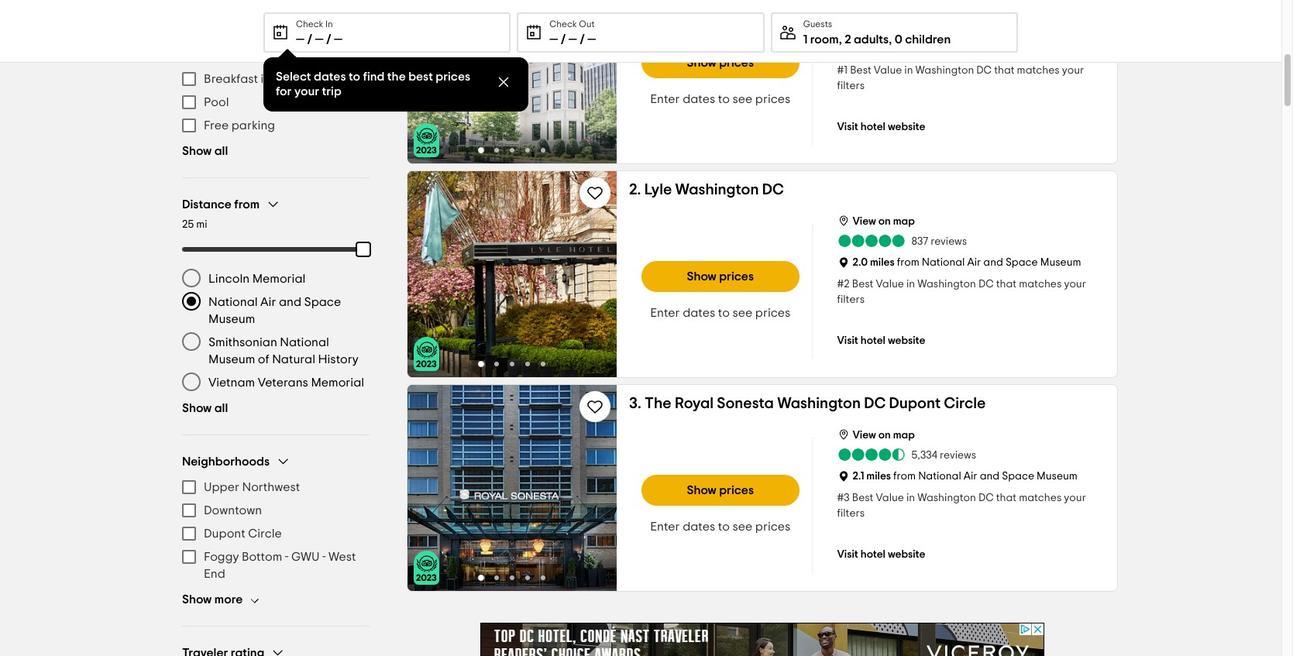 Task type: vqa. For each thing, say whether or not it's contained in the screenshot.
bottom miles
yes



Task type: describe. For each thing, give the bounding box(es) containing it.
show for first the show all "button"
[[182, 145, 212, 157]]

2.
[[629, 182, 641, 198]]

national inside national air and space museum
[[209, 296, 258, 309]]

vietnam
[[209, 377, 255, 389]]

your for 2.1 miles from national air and space museum
[[1065, 493, 1087, 504]]

3.
[[629, 396, 642, 412]]

to for show prices button corresponding to washington
[[718, 307, 730, 319]]

1 see from the top
[[733, 93, 753, 105]]

website for 2. lyle washington dc
[[888, 336, 926, 346]]

to for 3rd show prices button from the bottom of the page
[[718, 93, 730, 105]]

national for # 3 best value in washington dc
[[919, 471, 962, 482]]

view for sonesta
[[853, 430, 876, 441]]

2.1
[[853, 471, 865, 482]]

save to a trip image for 3. the royal sonesta washington dc dupont circle
[[586, 398, 605, 416]]

1 view on map button from the top
[[838, 0, 915, 15]]

and for # 3 best value in washington dc
[[980, 471, 1000, 482]]

see for sonesta
[[733, 521, 753, 533]]

trip
[[322, 85, 342, 98]]

837 reviews
[[912, 236, 968, 247]]

enter for lyle
[[650, 307, 680, 319]]

check in — / — / —
[[296, 19, 343, 46]]

for
[[276, 85, 292, 98]]

upper northwest
[[204, 481, 300, 494]]

1 visit from the top
[[838, 122, 859, 133]]

miles for 3. the royal sonesta washington dc dupont circle
[[867, 471, 891, 482]]

exterior image
[[408, 385, 617, 591]]

that matches your filters for the royal sonesta washington dc dupont circle
[[838, 493, 1087, 519]]

museum for # 1 best value in washington dc
[[1037, 43, 1078, 54]]

to for royal's show prices button
[[718, 521, 730, 533]]

hotel for sonesta
[[861, 550, 886, 560]]

best
[[409, 71, 433, 83]]

0 vertical spatial that
[[995, 65, 1015, 76]]

room
[[811, 33, 839, 46]]

2. lyle washington dc
[[629, 182, 784, 198]]

view on map for the royal sonesta washington dc dupont circle
[[853, 430, 915, 441]]

to inside select dates to find the best prices for your trip
[[349, 71, 360, 83]]

prices inside select dates to find the best prices for your trip
[[436, 71, 471, 83]]

national for # 2 best value in washington dc
[[922, 257, 965, 268]]

dc for 837 reviews
[[979, 279, 994, 290]]

837 reviews link
[[838, 233, 968, 249]]

dc for 2,383 reviews
[[977, 65, 992, 76]]

6 — from the left
[[588, 33, 596, 46]]

2 - from the left
[[322, 551, 326, 564]]

3 / from the left
[[561, 33, 566, 46]]

foggy bottom - gwu - west end
[[204, 551, 356, 581]]

4 / from the left
[[580, 33, 585, 46]]

5,334 reviews
[[912, 450, 977, 461]]

2023 link for 2.
[[414, 337, 440, 371]]

# for dc
[[838, 279, 844, 290]]

dates inside select dates to find the best prices for your trip
[[314, 71, 346, 83]]

veterans
[[258, 377, 308, 389]]

lincoln memorial
[[209, 273, 306, 285]]

0 vertical spatial memorial
[[252, 273, 306, 285]]

3
[[844, 493, 850, 504]]

# 1 best value in washington dc
[[838, 65, 992, 76]]

that for lyle washington dc
[[997, 279, 1017, 290]]

history
[[318, 353, 359, 366]]

3 — from the left
[[334, 33, 343, 46]]

group containing free wifi
[[182, 22, 370, 159]]

menu for "group" containing neighborhoods
[[182, 476, 370, 586]]

best for dc
[[852, 279, 874, 290]]

1 / from the left
[[307, 33, 312, 46]]

3. the royal sonesta washington dc dupont circle
[[629, 396, 986, 412]]

museum inside smithsonian national museum of natural history
[[209, 353, 255, 366]]

and for # 1 best value in washington dc
[[980, 43, 1000, 54]]

view on map button for sonesta
[[838, 426, 915, 443]]

enter dates to see prices for royal
[[650, 521, 791, 533]]

show more button
[[182, 592, 268, 608]]

view for dc
[[853, 216, 876, 227]]

from inside "group"
[[234, 198, 260, 210]]

1 carousel of images figure from the top
[[408, 0, 617, 164]]

# 3 best value in washington dc
[[838, 493, 994, 504]]

breakfast
[[204, 73, 258, 85]]

air for # 3 best value in washington dc
[[964, 471, 978, 482]]

space for # 1 best value in washington dc
[[1002, 43, 1035, 54]]

1 for room
[[804, 33, 808, 46]]

1 show prices button from the top
[[642, 47, 800, 78]]

25
[[182, 219, 194, 230]]

2,383
[[912, 22, 938, 33]]

the
[[387, 71, 406, 83]]

1 all from the top
[[215, 145, 228, 157]]

maximum distance slider
[[346, 233, 381, 267]]

national inside smithsonian national museum of natural history
[[280, 336, 329, 349]]

washington for 2.0 miles
[[918, 279, 977, 290]]

dc for 5,334 reviews
[[979, 493, 994, 504]]

2 all from the top
[[215, 402, 228, 415]]

out
[[579, 19, 595, 29]]

2,383 reviews
[[912, 22, 976, 33]]

25 mi
[[182, 219, 207, 230]]

website for 3. the royal sonesta washington dc dupont circle
[[888, 550, 926, 560]]

reviews inside 5.0 of 5 bubbles. 2,383 reviews element
[[940, 22, 976, 33]]

national air and space museum
[[209, 296, 341, 326]]

included
[[261, 73, 310, 85]]

of
[[258, 353, 269, 366]]

2 , from the left
[[889, 33, 892, 46]]

1 website from the top
[[888, 122, 926, 133]]

show prices button for royal
[[642, 475, 800, 506]]

2.0 miles from national air and space museum
[[853, 257, 1082, 268]]

pool
[[204, 96, 229, 109]]

the
[[645, 396, 672, 412]]

free for free wifi
[[204, 50, 229, 62]]

dupont circle
[[204, 528, 282, 540]]

visit hotel website link for the royal sonesta washington dc dupont circle
[[838, 546, 926, 562]]

washington right lyle at the top
[[676, 182, 759, 198]]

see for dc
[[733, 307, 753, 319]]

0
[[895, 33, 903, 46]]

find
[[363, 71, 385, 83]]

select
[[276, 71, 311, 83]]

0 vertical spatial matches
[[1017, 65, 1060, 76]]

natural
[[272, 353, 315, 366]]

5 — from the left
[[569, 33, 577, 46]]

save to a trip image for 2. lyle washington dc
[[586, 184, 605, 202]]

map for 3. the royal sonesta washington dc dupont circle
[[894, 430, 915, 441]]

distance from
[[182, 198, 260, 210]]

children
[[905, 33, 951, 46]]

washington for 1.7 miles
[[916, 65, 975, 76]]

1 - from the left
[[285, 551, 289, 564]]

smithsonian national museum of natural history
[[209, 336, 359, 366]]

from for 2.1 miles
[[894, 471, 916, 482]]

1 visit hotel website from the top
[[838, 122, 926, 133]]

1 horizontal spatial memorial
[[311, 377, 364, 389]]

2 — from the left
[[315, 33, 324, 46]]

1 view on map from the top
[[853, 2, 915, 13]]

washington right sonesta
[[778, 396, 861, 412]]

visit hotel website for the royal sonesta washington dc dupont circle
[[838, 550, 926, 560]]

1 2023 link from the top
[[414, 123, 440, 157]]

that matches your filters for lyle washington dc
[[838, 279, 1087, 305]]

space inside national air and space museum
[[304, 296, 341, 309]]

1 map from the top
[[894, 2, 915, 13]]

show all for second the show all "button"
[[182, 402, 228, 415]]

# 2 best value in washington dc
[[838, 279, 994, 290]]

adults
[[854, 33, 889, 46]]

1 filters from the top
[[838, 81, 865, 91]]

sonesta
[[717, 396, 774, 412]]

washington for 2.1 miles
[[918, 493, 977, 504]]

5,334 reviews link
[[838, 447, 977, 463]]

in
[[326, 19, 333, 29]]

view on map for lyle washington dc
[[853, 216, 915, 227]]

0 vertical spatial circle
[[944, 396, 986, 412]]

foggy
[[204, 551, 239, 564]]

lincoln
[[209, 273, 250, 285]]

visit hotel website for lyle washington dc
[[838, 336, 926, 346]]

neighborhoods
[[182, 455, 270, 468]]

check for check out — / — / —
[[550, 19, 577, 29]]

show all for first the show all "button"
[[182, 145, 228, 157]]

4.5 of 5 bubbles. 5,334 reviews element
[[838, 447, 977, 463]]

enter dates to see prices for washington
[[650, 307, 791, 319]]

value for 2. lyle washington dc
[[876, 279, 904, 290]]

1 for best
[[844, 65, 848, 76]]

menu inside "group"
[[182, 267, 370, 395]]

0 vertical spatial dupont
[[890, 396, 941, 412]]

2023 link for 3.
[[414, 551, 440, 585]]

lyle
[[645, 182, 672, 198]]

0 horizontal spatial circle
[[248, 528, 282, 540]]

1 show prices from the top
[[687, 57, 754, 69]]



Task type: locate. For each thing, give the bounding box(es) containing it.
2 vertical spatial visit hotel website link
[[838, 546, 926, 562]]

museum for # 2 best value in washington dc
[[1041, 257, 1082, 268]]

value down 0
[[874, 65, 902, 76]]

map for 2. lyle washington dc
[[894, 216, 915, 227]]

2 down 5.0 of 5 bubbles. 837 reviews element
[[844, 279, 850, 290]]

show all button
[[182, 143, 228, 159], [182, 401, 228, 416]]

3 map from the top
[[894, 430, 915, 441]]

space for # 2 best value in washington dc
[[1006, 257, 1038, 268]]

that matches your filters
[[838, 65, 1085, 91], [838, 279, 1087, 305], [838, 493, 1087, 519]]

2 menu from the top
[[182, 267, 370, 395]]

0 vertical spatial show all
[[182, 145, 228, 157]]

1 left room
[[804, 33, 808, 46]]

reviews up 1.7 miles from national air and space museum
[[940, 22, 976, 33]]

, left 0
[[889, 33, 892, 46]]

from down 4.5 of 5 bubbles. 5,334 reviews element
[[894, 471, 916, 482]]

on for the royal sonesta washington dc dupont circle
[[879, 430, 891, 441]]

space
[[1002, 43, 1035, 54], [1006, 257, 1038, 268], [304, 296, 341, 309], [1002, 471, 1035, 482]]

2 vertical spatial view
[[853, 430, 876, 441]]

show all
[[182, 145, 228, 157], [182, 402, 228, 415]]

air down lincoln memorial
[[261, 296, 276, 309]]

national up natural
[[280, 336, 329, 349]]

1 horizontal spatial 1
[[844, 65, 848, 76]]

1 vertical spatial filters
[[838, 295, 865, 305]]

from for 1.7 miles
[[894, 43, 916, 54]]

and for # 2 best value in washington dc
[[984, 257, 1004, 268]]

1 vertical spatial save to a trip image
[[586, 398, 605, 416]]

0 horizontal spatial ,
[[839, 33, 842, 46]]

1 vertical spatial circle
[[248, 528, 282, 540]]

1 enter from the top
[[650, 93, 680, 105]]

2 show all from the top
[[182, 402, 228, 415]]

that matches your filters down 2.0 miles from national air and space museum at the top right of page
[[838, 279, 1087, 305]]

1 menu from the top
[[182, 44, 370, 137]]

2023 link
[[414, 123, 440, 157], [414, 337, 440, 371], [414, 551, 440, 585]]

see
[[733, 93, 753, 105], [733, 307, 753, 319], [733, 521, 753, 533]]

miles
[[867, 43, 891, 54], [870, 257, 895, 268], [867, 471, 891, 482]]

2 vertical spatial on
[[879, 430, 891, 441]]

1 vertical spatial that matches your filters
[[838, 279, 1087, 305]]

visit hotel website link down "# 1 best value in washington dc"
[[838, 119, 926, 134]]

#
[[838, 65, 844, 76], [838, 279, 844, 290], [838, 493, 844, 504]]

national
[[918, 43, 962, 54], [922, 257, 965, 268], [209, 296, 258, 309], [280, 336, 329, 349], [919, 471, 962, 482]]

2 vertical spatial #
[[838, 493, 844, 504]]

3 group from the top
[[182, 454, 370, 608]]

carousel of images figure for 3.
[[408, 385, 617, 591]]

2 inside guests 1 room , 2 adults , 0 children
[[845, 33, 852, 46]]

show all button down vietnam
[[182, 401, 228, 416]]

show prices for washington
[[687, 271, 754, 283]]

air
[[964, 43, 978, 54], [968, 257, 982, 268], [261, 296, 276, 309], [964, 471, 978, 482]]

2 vertical spatial enter
[[650, 521, 680, 533]]

0 vertical spatial visit hotel website link
[[838, 119, 926, 134]]

more
[[215, 594, 243, 606]]

1 # from the top
[[838, 65, 844, 76]]

, left '1.7'
[[839, 33, 842, 46]]

from
[[894, 43, 916, 54], [234, 198, 260, 210], [897, 257, 920, 268], [894, 471, 916, 482]]

matches
[[1017, 65, 1060, 76], [1019, 279, 1062, 290], [1019, 493, 1062, 504]]

that down 2.0 miles from national air and space museum at the top right of page
[[997, 279, 1017, 290]]

map
[[894, 2, 915, 13], [894, 216, 915, 227], [894, 430, 915, 441]]

best down '2.0'
[[852, 279, 874, 290]]

0 vertical spatial save to a trip image
[[586, 184, 605, 202]]

3 visit hotel website from the top
[[838, 550, 926, 560]]

- left gwu
[[285, 551, 289, 564]]

your inside select dates to find the best prices for your trip
[[294, 85, 319, 98]]

2 / from the left
[[326, 33, 331, 46]]

0 vertical spatial enter dates to see prices
[[650, 93, 791, 105]]

view on map up 5,334 reviews link
[[853, 430, 915, 441]]

2 vertical spatial value
[[876, 493, 904, 504]]

1 , from the left
[[839, 33, 842, 46]]

on up guests 1 room , 2 adults , 0 children
[[879, 2, 891, 13]]

dupont
[[890, 396, 941, 412], [204, 528, 246, 540]]

1.7
[[853, 43, 864, 54]]

0 vertical spatial 2
[[845, 33, 852, 46]]

visit hotel website down "# 1 best value in washington dc"
[[838, 122, 926, 133]]

free wifi
[[204, 50, 252, 62]]

from down 2,383 reviews link at the right of page
[[894, 43, 916, 54]]

best down '1.7'
[[850, 65, 872, 76]]

vietnam veterans memorial
[[209, 377, 364, 389]]

in down 5,334 reviews link
[[907, 493, 915, 504]]

reviews up 2.0 miles from national air and space museum at the top right of page
[[931, 236, 968, 247]]

guests 1 room , 2 adults , 0 children
[[804, 19, 951, 46]]

1 horizontal spatial ,
[[889, 33, 892, 46]]

memorial up national air and space museum at the left top of the page
[[252, 273, 306, 285]]

from right distance
[[234, 198, 260, 210]]

enter for the
[[650, 521, 680, 533]]

from down the 837 reviews link
[[897, 257, 920, 268]]

air inside national air and space museum
[[261, 296, 276, 309]]

2 enter dates to see prices from the top
[[650, 307, 791, 319]]

2 show all button from the top
[[182, 401, 228, 416]]

0 horizontal spatial 1
[[804, 33, 808, 46]]

2
[[845, 33, 852, 46], [844, 279, 850, 290]]

1 vertical spatial value
[[876, 279, 904, 290]]

view up '2.0'
[[853, 216, 876, 227]]

website
[[888, 122, 926, 133], [888, 336, 926, 346], [888, 550, 926, 560]]

1 save to a trip image from the top
[[586, 184, 605, 202]]

0 vertical spatial show all button
[[182, 143, 228, 159]]

show prices button
[[642, 47, 800, 78], [642, 261, 800, 292], [642, 475, 800, 506]]

free for free parking
[[204, 119, 229, 132]]

2 filters from the top
[[838, 295, 865, 305]]

visit hotel website down # 2 best value in washington dc
[[838, 336, 926, 346]]

reviews inside 5.0 of 5 bubbles. 837 reviews element
[[931, 236, 968, 247]]

2.0
[[853, 257, 868, 268]]

1 vertical spatial miles
[[870, 257, 895, 268]]

0 vertical spatial visit hotel website
[[838, 122, 926, 133]]

visit hotel website link
[[838, 119, 926, 134], [838, 333, 926, 348], [838, 546, 926, 562]]

1 horizontal spatial -
[[322, 551, 326, 564]]

memorial down the history at the bottom left of page
[[311, 377, 364, 389]]

show prices button for washington
[[642, 261, 800, 292]]

all down free parking
[[215, 145, 228, 157]]

3 enter from the top
[[650, 521, 680, 533]]

3 view on map button from the top
[[838, 426, 915, 443]]

show for show prices button corresponding to washington
[[687, 271, 717, 283]]

all
[[215, 145, 228, 157], [215, 402, 228, 415]]

3 view on map from the top
[[853, 430, 915, 441]]

0 vertical spatial view
[[853, 2, 876, 13]]

and inside national air and space museum
[[279, 296, 302, 309]]

2 enter from the top
[[650, 307, 680, 319]]

2 vertical spatial in
[[907, 493, 915, 504]]

select dates to find the best prices for your trip
[[276, 71, 471, 98]]

visit hotel website link for lyle washington dc
[[838, 333, 926, 348]]

3 visit hotel website link from the top
[[838, 546, 926, 562]]

1 vertical spatial view on map button
[[838, 212, 915, 229]]

- left west
[[322, 551, 326, 564]]

2 that matches your filters from the top
[[838, 279, 1087, 305]]

menu
[[182, 44, 370, 137], [182, 267, 370, 395], [182, 476, 370, 586]]

filters down '2.0'
[[838, 295, 865, 305]]

2 vertical spatial view on map button
[[838, 426, 915, 443]]

1 show all button from the top
[[182, 143, 228, 159]]

dupont up foggy
[[204, 528, 246, 540]]

northwest
[[242, 481, 300, 494]]

0 vertical spatial menu
[[182, 44, 370, 137]]

reviews up 2.1 miles from national air and space museum
[[940, 450, 977, 461]]

national down 5,334 reviews
[[919, 471, 962, 482]]

upper
[[204, 481, 239, 494]]

2 check from the left
[[550, 19, 577, 29]]

view
[[853, 2, 876, 13], [853, 216, 876, 227], [853, 430, 876, 441]]

circle up bottom
[[248, 528, 282, 540]]

2 vertical spatial enter dates to see prices
[[650, 521, 791, 533]]

0 vertical spatial show prices button
[[642, 47, 800, 78]]

2 visit from the top
[[838, 336, 859, 346]]

0 vertical spatial see
[[733, 93, 753, 105]]

2 vertical spatial show prices button
[[642, 475, 800, 506]]

distance
[[182, 198, 232, 210]]

2 # from the top
[[838, 279, 844, 290]]

show more
[[182, 594, 243, 606]]

0 vertical spatial map
[[894, 2, 915, 13]]

1 vertical spatial carousel of images figure
[[408, 171, 617, 377]]

website down # 2 best value in washington dc
[[888, 336, 926, 346]]

2 2023 link from the top
[[414, 337, 440, 371]]

view on map up 5.0 of 5 bubbles. 837 reviews element
[[853, 216, 915, 227]]

1 vertical spatial group
[[182, 197, 381, 416]]

value right 3
[[876, 493, 904, 504]]

reviews
[[940, 22, 976, 33], [931, 236, 968, 247], [940, 450, 977, 461]]

map up the 837 reviews link
[[894, 216, 915, 227]]

menu containing lincoln memorial
[[182, 267, 370, 395]]

2 hotel from the top
[[861, 336, 886, 346]]

check inside check in — / — / —
[[296, 19, 323, 29]]

3 filters from the top
[[838, 508, 865, 519]]

reviews for the royal sonesta washington dc dupont circle
[[940, 450, 977, 461]]

view on map button
[[838, 0, 915, 15], [838, 212, 915, 229], [838, 426, 915, 443]]

air down 2,383 reviews
[[964, 43, 978, 54]]

0 vertical spatial carousel of images figure
[[408, 0, 617, 164]]

2 vertical spatial menu
[[182, 476, 370, 586]]

3 2023 link from the top
[[414, 551, 440, 585]]

national down the lincoln at the top left
[[209, 296, 258, 309]]

1 — from the left
[[296, 33, 305, 46]]

menu containing free wifi
[[182, 44, 370, 137]]

in down 837
[[907, 279, 916, 290]]

1 vertical spatial free
[[204, 119, 229, 132]]

dates
[[314, 71, 346, 83], [683, 93, 716, 105], [683, 307, 716, 319], [683, 521, 716, 533]]

1 vertical spatial 1
[[844, 65, 848, 76]]

visit hotel website down # 3 best value in washington dc
[[838, 550, 926, 560]]

save to a trip image left 2.
[[586, 184, 605, 202]]

hotel down # 3 best value in washington dc
[[861, 550, 886, 560]]

filters down '1.7'
[[838, 81, 865, 91]]

0 vertical spatial 2023 link
[[414, 123, 440, 157]]

circle
[[944, 396, 986, 412], [248, 528, 282, 540]]

show for 3rd show prices button from the bottom of the page
[[687, 57, 717, 69]]

value for 3. the royal sonesta washington dc dupont circle
[[876, 493, 904, 504]]

2 website from the top
[[888, 336, 926, 346]]

1 vertical spatial memorial
[[311, 377, 364, 389]]

on up 5,334 reviews link
[[879, 430, 891, 441]]

parking
[[232, 119, 275, 132]]

visit for dc
[[838, 336, 859, 346]]

on
[[879, 2, 891, 13], [879, 216, 891, 227], [879, 430, 891, 441]]

reviews inside 4.5 of 5 bubbles. 5,334 reviews element
[[940, 450, 977, 461]]

2 vertical spatial miles
[[867, 471, 891, 482]]

0 vertical spatial value
[[874, 65, 902, 76]]

menu containing upper northwest
[[182, 476, 370, 586]]

3 that matches your filters from the top
[[838, 493, 1087, 519]]

view up 2.1
[[853, 430, 876, 441]]

washington down 1.7 miles from national air and space museum
[[916, 65, 975, 76]]

museum inside national air and space museum
[[209, 313, 255, 326]]

smithsonian
[[209, 336, 277, 349]]

2.1 miles from national air and space museum
[[853, 471, 1078, 482]]

0 vertical spatial website
[[888, 122, 926, 133]]

washington down 2.0 miles from national air and space museum at the top right of page
[[918, 279, 977, 290]]

1 vertical spatial on
[[879, 216, 891, 227]]

0 vertical spatial view on map button
[[838, 0, 915, 15]]

1 horizontal spatial check
[[550, 19, 577, 29]]

that
[[995, 65, 1015, 76], [997, 279, 1017, 290], [997, 493, 1017, 504]]

mi
[[196, 219, 207, 230]]

2 visit hotel website from the top
[[838, 336, 926, 346]]

dupont up 5,334 reviews link
[[890, 396, 941, 412]]

2 view on map from the top
[[853, 216, 915, 227]]

3 on from the top
[[879, 430, 891, 441]]

show all down vietnam
[[182, 402, 228, 415]]

free parking
[[204, 119, 275, 132]]

1 visit hotel website link from the top
[[838, 119, 926, 134]]

3 show prices from the top
[[687, 484, 754, 497]]

reviews for lyle washington dc
[[931, 236, 968, 247]]

dates for show prices button corresponding to washington
[[683, 307, 716, 319]]

1.7 miles from national air and space museum
[[853, 43, 1078, 54]]

check for check in — / — / —
[[296, 19, 323, 29]]

hotel for dc
[[861, 336, 886, 346]]

matches for the royal sonesta washington dc dupont circle
[[1019, 493, 1062, 504]]

check left out
[[550, 19, 577, 29]]

3 enter dates to see prices from the top
[[650, 521, 791, 533]]

view on map button up guests 1 room , 2 adults , 0 children
[[838, 0, 915, 15]]

that down 2.1 miles from national air and space museum
[[997, 493, 1017, 504]]

value
[[874, 65, 902, 76], [876, 279, 904, 290], [876, 493, 904, 504]]

1 vertical spatial 2
[[844, 279, 850, 290]]

save to a trip image left the 3.
[[586, 398, 605, 416]]

1 vertical spatial 2023 link
[[414, 337, 440, 371]]

2 view from the top
[[853, 216, 876, 227]]

2 vertical spatial show prices
[[687, 484, 754, 497]]

bottom
[[242, 551, 282, 564]]

3 carousel of images figure from the top
[[408, 385, 617, 591]]

0 vertical spatial #
[[838, 65, 844, 76]]

1 horizontal spatial dupont
[[890, 396, 941, 412]]

0 vertical spatial 1
[[804, 33, 808, 46]]

2 view on map button from the top
[[838, 212, 915, 229]]

miles right '2.0'
[[870, 257, 895, 268]]

3 visit from the top
[[838, 550, 859, 560]]

from for 2.0 miles
[[897, 257, 920, 268]]

museum for # 3 best value in washington dc
[[1037, 471, 1078, 482]]

2 on from the top
[[879, 216, 891, 227]]

dates for royal's show prices button
[[683, 521, 716, 533]]

show for second the show all "button"
[[182, 402, 212, 415]]

carousel of images figure for 2.
[[408, 171, 617, 377]]

1 down guests 1 room , 2 adults , 0 children
[[844, 65, 848, 76]]

advertisement region
[[481, 623, 1045, 657]]

filters down 3
[[838, 508, 865, 519]]

1 hotel from the top
[[861, 122, 886, 133]]

0 vertical spatial best
[[850, 65, 872, 76]]

2 vertical spatial carousel of images figure
[[408, 385, 617, 591]]

1 vertical spatial reviews
[[931, 236, 968, 247]]

show all button down free parking
[[182, 143, 228, 159]]

1 vertical spatial website
[[888, 336, 926, 346]]

miles right '1.7'
[[867, 43, 891, 54]]

that for the royal sonesta washington dc dupont circle
[[997, 493, 1017, 504]]

dates for 3rd show prices button from the bottom of the page
[[683, 93, 716, 105]]

your for 2.0 miles from national air and space museum
[[1065, 279, 1087, 290]]

1 vertical spatial hotel
[[861, 336, 886, 346]]

# for sonesta
[[838, 493, 844, 504]]

gwu
[[291, 551, 320, 564]]

1 vertical spatial in
[[907, 279, 916, 290]]

2 see from the top
[[733, 307, 753, 319]]

show inside dropdown button
[[182, 594, 212, 606]]

matches for lyle washington dc
[[1019, 279, 1062, 290]]

5.0 of 5 bubbles. 2,383 reviews element
[[838, 19, 976, 35]]

1 group from the top
[[182, 22, 370, 159]]

1
[[804, 33, 808, 46], [844, 65, 848, 76]]

1 vertical spatial show prices
[[687, 271, 754, 283]]

miles right 2.1
[[867, 471, 891, 482]]

0 vertical spatial that matches your filters
[[838, 65, 1085, 91]]

save to a trip image
[[586, 184, 605, 202], [586, 398, 605, 416]]

hotel down "# 1 best value in washington dc"
[[861, 122, 886, 133]]

visit hotel website link down # 2 best value in washington dc
[[838, 333, 926, 348]]

5.0 of 5 bubbles. 837 reviews element
[[838, 233, 968, 249]]

1 vertical spatial enter
[[650, 307, 680, 319]]

1 free from the top
[[204, 50, 229, 62]]

/
[[307, 33, 312, 46], [326, 33, 331, 46], [561, 33, 566, 46], [580, 33, 585, 46]]

3 website from the top
[[888, 550, 926, 560]]

in for lyle washington dc
[[907, 279, 916, 290]]

washington down 2.1 miles from national air and space museum
[[918, 493, 977, 504]]

0 vertical spatial free
[[204, 50, 229, 62]]

0 vertical spatial hotel
[[861, 122, 886, 133]]

visit hotel website link down # 3 best value in washington dc
[[838, 546, 926, 562]]

2 vertical spatial visit hotel website
[[838, 550, 926, 560]]

that down 1.7 miles from national air and space museum
[[995, 65, 1015, 76]]

view on map button up 4.5 of 5 bubbles. 5,334 reviews element
[[838, 426, 915, 443]]

3 hotel from the top
[[861, 550, 886, 560]]

1 on from the top
[[879, 2, 891, 13]]

breakfast included
[[204, 73, 310, 85]]

dupont inside menu
[[204, 528, 246, 540]]

check out — / — / —
[[550, 19, 596, 46]]

free down pool
[[204, 119, 229, 132]]

1 vertical spatial show all button
[[182, 401, 228, 416]]

best right 3
[[852, 493, 874, 504]]

1 that matches your filters from the top
[[838, 65, 1085, 91]]

hotel down # 2 best value in washington dc
[[861, 336, 886, 346]]

3 # from the top
[[838, 493, 844, 504]]

prices
[[720, 57, 754, 69], [436, 71, 471, 83], [756, 93, 791, 105], [720, 271, 754, 283], [756, 307, 791, 319], [720, 484, 754, 497], [756, 521, 791, 533]]

2,383 reviews link
[[838, 19, 976, 35]]

837
[[912, 236, 929, 247]]

0 vertical spatial filters
[[838, 81, 865, 91]]

2 vertical spatial reviews
[[940, 450, 977, 461]]

menu for "group" containing free wifi
[[182, 44, 370, 137]]

in for the royal sonesta washington dc dupont circle
[[907, 493, 915, 504]]

group containing neighborhoods
[[182, 454, 370, 608]]

0 horizontal spatial memorial
[[252, 273, 306, 285]]

1 vertical spatial see
[[733, 307, 753, 319]]

1 vertical spatial all
[[215, 402, 228, 415]]

1 vertical spatial enter dates to see prices
[[650, 307, 791, 319]]

0 vertical spatial all
[[215, 145, 228, 157]]

in down children
[[905, 65, 913, 76]]

0 vertical spatial miles
[[867, 43, 891, 54]]

royal
[[675, 396, 714, 412]]

free
[[204, 50, 229, 62], [204, 119, 229, 132]]

,
[[839, 33, 842, 46], [889, 33, 892, 46]]

filters for sonesta
[[838, 508, 865, 519]]

1 vertical spatial visit hotel website link
[[838, 333, 926, 348]]

2 vertical spatial matches
[[1019, 493, 1062, 504]]

0 vertical spatial on
[[879, 2, 891, 13]]

2 vertical spatial best
[[852, 493, 874, 504]]

0 vertical spatial view on map
[[853, 2, 915, 13]]

space for # 3 best value in washington dc
[[1002, 471, 1035, 482]]

in
[[905, 65, 913, 76], [907, 279, 916, 290], [907, 493, 915, 504]]

2 map from the top
[[894, 216, 915, 227]]

end
[[204, 568, 225, 581]]

1 enter dates to see prices from the top
[[650, 93, 791, 105]]

value down the 837 reviews link
[[876, 279, 904, 290]]

0 vertical spatial in
[[905, 65, 913, 76]]

0 vertical spatial visit
[[838, 122, 859, 133]]

your for 1.7 miles from national air and space museum
[[1063, 65, 1085, 76]]

downtown
[[204, 505, 262, 517]]

2 show prices from the top
[[687, 271, 754, 283]]

2 vertical spatial that matches your filters
[[838, 493, 1087, 519]]

west
[[329, 551, 356, 564]]

show prices for royal
[[687, 484, 754, 497]]

air for # 2 best value in washington dc
[[968, 257, 982, 268]]

miles for 2. lyle washington dc
[[870, 257, 895, 268]]

check left in
[[296, 19, 323, 29]]

2 vertical spatial hotel
[[861, 550, 886, 560]]

best
[[850, 65, 872, 76], [852, 279, 874, 290], [852, 493, 874, 504]]

dc
[[977, 65, 992, 76], [763, 182, 784, 198], [979, 279, 994, 290], [864, 396, 886, 412], [979, 493, 994, 504]]

show for royal's show prices button
[[687, 484, 717, 497]]

to
[[349, 71, 360, 83], [718, 93, 730, 105], [718, 307, 730, 319], [718, 521, 730, 533]]

1 vertical spatial map
[[894, 216, 915, 227]]

national down 837 reviews
[[922, 257, 965, 268]]

3 view from the top
[[853, 430, 876, 441]]

2 free from the top
[[204, 119, 229, 132]]

view on map button for dc
[[838, 212, 915, 229]]

—
[[296, 33, 305, 46], [315, 33, 324, 46], [334, 33, 343, 46], [550, 33, 558, 46], [569, 33, 577, 46], [588, 33, 596, 46]]

on for lyle washington dc
[[879, 216, 891, 227]]

2 save to a trip image from the top
[[586, 398, 605, 416]]

1 check from the left
[[296, 19, 323, 29]]

all down vietnam
[[215, 402, 228, 415]]

carousel of images figure
[[408, 0, 617, 164], [408, 171, 617, 377], [408, 385, 617, 591]]

1 vertical spatial matches
[[1019, 279, 1062, 290]]

1 inside guests 1 room , 2 adults , 0 children
[[804, 33, 808, 46]]

guests
[[804, 19, 833, 29]]

on up 5.0 of 5 bubbles. 837 reviews element
[[879, 216, 891, 227]]

and
[[980, 43, 1000, 54], [984, 257, 1004, 268], [279, 296, 302, 309], [980, 471, 1000, 482]]

map up 4.5 of 5 bubbles. 5,334 reviews element
[[894, 430, 915, 441]]

website down "# 1 best value in washington dc"
[[888, 122, 926, 133]]

1 vertical spatial visit hotel website
[[838, 336, 926, 346]]

2 carousel of images figure from the top
[[408, 171, 617, 377]]

0 horizontal spatial dupont
[[204, 528, 246, 540]]

check inside check out — / — / —
[[550, 19, 577, 29]]

group containing distance from
[[182, 197, 381, 416]]

2 vertical spatial see
[[733, 521, 753, 533]]

national for # 1 best value in washington dc
[[918, 43, 962, 54]]

that matches your filters down 2.1 miles from national air and space museum
[[838, 493, 1087, 519]]

2 vertical spatial filters
[[838, 508, 865, 519]]

2 visit hotel website link from the top
[[838, 333, 926, 348]]

view on map up guests 1 room , 2 adults , 0 children
[[853, 2, 915, 13]]

0 vertical spatial reviews
[[940, 22, 976, 33]]

2 left '1.7'
[[845, 33, 852, 46]]

website down # 3 best value in washington dc
[[888, 550, 926, 560]]

group
[[182, 22, 370, 159], [182, 197, 381, 416], [182, 454, 370, 608]]

5,334
[[912, 450, 938, 461]]

air up # 2 best value in washington dc
[[968, 257, 982, 268]]

2 vertical spatial visit
[[838, 550, 859, 560]]

check
[[296, 19, 323, 29], [550, 19, 577, 29]]

wifi
[[232, 50, 252, 62]]

view on map button up 5.0 of 5 bubbles. 837 reviews element
[[838, 212, 915, 229]]

close image
[[496, 74, 512, 90]]

2 group from the top
[[182, 197, 381, 416]]

free left 'wifi'
[[204, 50, 229, 62]]

3 see from the top
[[733, 521, 753, 533]]

circle up 5,334 reviews
[[944, 396, 986, 412]]

1 vertical spatial view
[[853, 216, 876, 227]]

2 show prices button from the top
[[642, 261, 800, 292]]

0 vertical spatial show prices
[[687, 57, 754, 69]]

1 view from the top
[[853, 2, 876, 13]]

1 show all from the top
[[182, 145, 228, 157]]

that matches your filters down 1.7 miles from national air and space museum
[[838, 65, 1085, 91]]

map up 5.0 of 5 bubbles. 2,383 reviews element
[[894, 2, 915, 13]]

visit for sonesta
[[838, 550, 859, 560]]

filters for dc
[[838, 295, 865, 305]]

air down 5,334 reviews
[[964, 471, 978, 482]]

view up guests 1 room , 2 adults , 0 children
[[853, 2, 876, 13]]

show all down free parking
[[182, 145, 228, 157]]

1 vertical spatial that
[[997, 279, 1017, 290]]

0 vertical spatial group
[[182, 22, 370, 159]]

3 menu from the top
[[182, 476, 370, 586]]

4 — from the left
[[550, 33, 558, 46]]

air for # 1 best value in washington dc
[[964, 43, 978, 54]]

3 show prices button from the top
[[642, 475, 800, 506]]

best for sonesta
[[852, 493, 874, 504]]

2 vertical spatial group
[[182, 454, 370, 608]]

0 horizontal spatial -
[[285, 551, 289, 564]]

national down 2,383 reviews
[[918, 43, 962, 54]]



